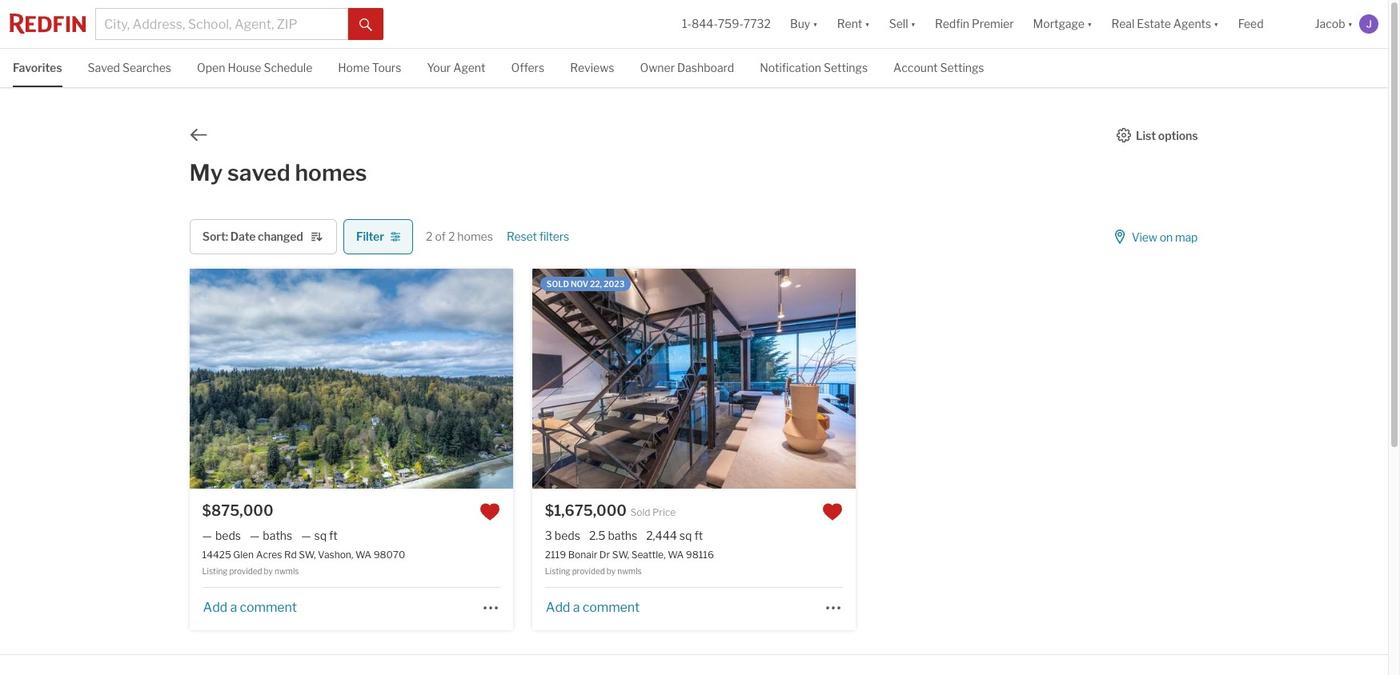 Task type: describe. For each thing, give the bounding box(es) containing it.
1 add a comment button from the left
[[202, 600, 298, 615]]

— for — beds
[[202, 529, 212, 543]]

favorites
[[13, 61, 62, 74]]

vashon,
[[318, 550, 353, 562]]

rent ▾
[[837, 17, 870, 31]]

beds for 3 beds
[[555, 529, 580, 543]]

by inside 14425 glen acres rd sw, vashon, wa 98070 listing provided by nwmls
[[264, 567, 273, 577]]

owner dashboard link
[[640, 49, 734, 85]]

1-844-759-7732 link
[[682, 17, 771, 31]]

2 photo of 2119 bonair dr sw, seattle, wa 98116 image from the left
[[532, 269, 856, 489]]

list options
[[1136, 128, 1198, 142]]

real estate agents ▾
[[1111, 17, 1219, 31]]

ft for 2,444 sq ft
[[694, 529, 703, 543]]

changed
[[258, 230, 303, 244]]

3
[[545, 529, 552, 543]]

jacob
[[1315, 17, 1345, 31]]

settings for account settings
[[940, 61, 984, 74]]

:
[[225, 230, 228, 244]]

user photo image
[[1359, 14, 1379, 34]]

reset filters button
[[506, 219, 570, 256]]

baths for 2.5 baths
[[608, 529, 637, 543]]

list
[[1136, 128, 1156, 142]]

sell
[[889, 17, 908, 31]]

▾ for rent ▾
[[865, 17, 870, 31]]

sort : date changed
[[202, 230, 303, 244]]

feed button
[[1229, 0, 1305, 48]]

notification settings
[[760, 61, 868, 74]]

a for 2nd add a comment button
[[573, 600, 580, 615]]

open house schedule link
[[197, 49, 312, 85]]

list options button
[[1116, 128, 1199, 142]]

buy
[[790, 17, 810, 31]]

owner dashboard
[[640, 61, 734, 74]]

buy ▾
[[790, 17, 818, 31]]

favorite button checkbox for $875,000
[[479, 502, 500, 523]]

your
[[427, 61, 451, 74]]

home tours
[[338, 61, 401, 74]]

844-
[[692, 17, 718, 31]]

mortgage
[[1033, 17, 1085, 31]]

▾ for jacob ▾
[[1348, 17, 1353, 31]]

2119
[[545, 550, 566, 562]]

2.5 baths
[[589, 529, 637, 543]]

sq for —
[[314, 529, 327, 543]]

home
[[338, 61, 370, 74]]

98070
[[374, 550, 405, 562]]

rent ▾ button
[[828, 0, 880, 48]]

2 add a comment button from the left
[[545, 600, 640, 615]]

1 vertical spatial homes
[[457, 230, 493, 243]]

seattle,
[[631, 550, 666, 562]]

notification settings link
[[760, 49, 868, 85]]

14425
[[202, 550, 231, 562]]

nwmls inside 14425 glen acres rd sw, vashon, wa 98070 listing provided by nwmls
[[275, 567, 299, 577]]

saved
[[227, 159, 290, 187]]

1-
[[682, 17, 692, 31]]

favorites link
[[13, 49, 62, 85]]

1 photo of 2119 bonair dr sw, seattle, wa 98116 image from the left
[[209, 269, 532, 489]]

baths for — baths
[[263, 529, 292, 543]]

▾ for mortgage ▾
[[1087, 17, 1092, 31]]

— for — baths
[[250, 529, 260, 543]]

98116
[[686, 550, 714, 562]]

real estate agents ▾ link
[[1111, 0, 1219, 48]]

2 photo of 14425 glen acres rd sw, vashon, wa 98070 image from the left
[[189, 269, 513, 489]]

reset filters
[[507, 230, 569, 244]]

3 photo of 14425 glen acres rd sw, vashon, wa 98070 image from the left
[[513, 269, 836, 489]]

sell ▾ button
[[880, 0, 925, 48]]

saved searches
[[88, 61, 171, 74]]

add a comment for second add a comment button from the right
[[203, 600, 297, 615]]

nov
[[571, 280, 588, 289]]

offers
[[511, 61, 544, 74]]

nwmls inside 2119 bonair dr sw, seattle, wa 98116 listing provided by nwmls
[[617, 567, 642, 577]]

3 photo of 2119 bonair dr sw, seattle, wa 98116 image from the left
[[856, 269, 1179, 489]]

— beds
[[202, 529, 241, 543]]

1 comment from the left
[[240, 600, 297, 615]]

1 2 from the left
[[426, 230, 433, 243]]

map
[[1175, 231, 1198, 244]]

7732
[[744, 17, 771, 31]]

redfin premier button
[[925, 0, 1024, 48]]

estate
[[1137, 17, 1171, 31]]

sw, inside 2119 bonair dr sw, seattle, wa 98116 listing provided by nwmls
[[612, 550, 629, 562]]

14425 glen acres rd sw, vashon, wa 98070 listing provided by nwmls
[[202, 550, 405, 577]]

reviews link
[[570, 49, 614, 85]]

acres
[[256, 550, 282, 562]]

2 2 from the left
[[448, 230, 455, 243]]

$1,675,000
[[545, 503, 627, 520]]

filter
[[356, 230, 384, 244]]

reviews
[[570, 61, 614, 74]]

sold nov 22, 2023
[[547, 280, 625, 289]]

2.5
[[589, 529, 606, 543]]

3 beds
[[545, 529, 580, 543]]

sort
[[202, 230, 225, 244]]

▾ for buy ▾
[[813, 17, 818, 31]]

2,444
[[646, 529, 677, 543]]

submit search image
[[359, 18, 372, 31]]

by inside 2119 bonair dr sw, seattle, wa 98116 listing provided by nwmls
[[607, 567, 616, 577]]

searches
[[122, 61, 171, 74]]

sold
[[547, 280, 569, 289]]

buy ▾ button
[[790, 0, 818, 48]]



Task type: locate. For each thing, give the bounding box(es) containing it.
owner
[[640, 61, 675, 74]]

my saved homes
[[189, 159, 367, 187]]

favorite button checkbox for $1,675,000
[[822, 502, 843, 523]]

3 — from the left
[[301, 529, 311, 543]]

$875,000
[[202, 503, 273, 520]]

1 horizontal spatial —
[[250, 529, 260, 543]]

1 ▾ from the left
[[813, 17, 818, 31]]

reset
[[507, 230, 537, 244]]

1 horizontal spatial sw,
[[612, 550, 629, 562]]

bonair
[[568, 550, 597, 562]]

sq for 2,444
[[680, 529, 692, 543]]

dr
[[599, 550, 610, 562]]

dashboard
[[677, 61, 734, 74]]

1 horizontal spatial listing
[[545, 567, 570, 577]]

listing down 2119
[[545, 567, 570, 577]]

add a comment button down bonair
[[545, 600, 640, 615]]

wa inside 14425 glen acres rd sw, vashon, wa 98070 listing provided by nwmls
[[355, 550, 372, 562]]

2 left "of" on the left top of the page
[[426, 230, 433, 243]]

favorite button checkbox
[[479, 502, 500, 523], [822, 502, 843, 523]]

2 add a comment from the left
[[546, 600, 640, 615]]

agents
[[1173, 17, 1211, 31]]

sold price
[[630, 507, 676, 519]]

baths up acres
[[263, 529, 292, 543]]

2 add from the left
[[546, 600, 570, 615]]

2 comment from the left
[[583, 600, 640, 615]]

0 horizontal spatial a
[[230, 600, 237, 615]]

1 horizontal spatial ft
[[694, 529, 703, 543]]

1 by from the left
[[264, 567, 273, 577]]

2 wa from the left
[[668, 550, 684, 562]]

add a comment button
[[202, 600, 298, 615], [545, 600, 640, 615]]

comment down acres
[[240, 600, 297, 615]]

saved
[[88, 61, 120, 74]]

tours
[[372, 61, 401, 74]]

0 horizontal spatial baths
[[263, 529, 292, 543]]

homes right saved
[[295, 159, 367, 187]]

2 provided from the left
[[572, 567, 605, 577]]

premier
[[972, 17, 1014, 31]]

1 baths from the left
[[263, 529, 292, 543]]

0 horizontal spatial sw,
[[299, 550, 316, 562]]

house
[[228, 61, 261, 74]]

1 photo of 14425 glen acres rd sw, vashon, wa 98070 image from the left
[[0, 269, 190, 489]]

favorite button image
[[822, 502, 843, 523]]

rent ▾ button
[[837, 0, 870, 48]]

1 favorite button checkbox from the left
[[479, 502, 500, 523]]

1 horizontal spatial homes
[[457, 230, 493, 243]]

ft for — sq ft
[[329, 529, 338, 543]]

1 horizontal spatial by
[[607, 567, 616, 577]]

0 horizontal spatial provided
[[229, 567, 262, 577]]

2 beds from the left
[[555, 529, 580, 543]]

sq up vashon,
[[314, 529, 327, 543]]

your agent
[[427, 61, 486, 74]]

provided
[[229, 567, 262, 577], [572, 567, 605, 577]]

glen
[[233, 550, 254, 562]]

sq
[[314, 529, 327, 543], [680, 529, 692, 543]]

buy ▾ button
[[780, 0, 828, 48]]

your agent link
[[427, 49, 486, 85]]

photo of 2119 bonair dr sw, seattle, wa 98116 image
[[209, 269, 532, 489], [532, 269, 856, 489], [856, 269, 1179, 489]]

2 — from the left
[[250, 529, 260, 543]]

▾ inside 'dropdown button'
[[1214, 17, 1219, 31]]

schedule
[[264, 61, 312, 74]]

account settings
[[893, 61, 984, 74]]

rent
[[837, 17, 862, 31]]

filter button
[[343, 219, 413, 255]]

1 horizontal spatial baths
[[608, 529, 637, 543]]

wa inside 2119 bonair dr sw, seattle, wa 98116 listing provided by nwmls
[[668, 550, 684, 562]]

add a comment button down glen
[[202, 600, 298, 615]]

a down glen
[[230, 600, 237, 615]]

2 horizontal spatial —
[[301, 529, 311, 543]]

rd
[[284, 550, 297, 562]]

options
[[1158, 128, 1198, 142]]

4 ▾ from the left
[[1087, 17, 1092, 31]]

1 horizontal spatial comment
[[583, 600, 640, 615]]

sold
[[630, 507, 650, 519]]

2 right "of" on the left top of the page
[[448, 230, 455, 243]]

▾ right sell
[[911, 17, 916, 31]]

sell ▾ button
[[889, 0, 916, 48]]

— up 14425
[[202, 529, 212, 543]]

account
[[893, 61, 938, 74]]

0 horizontal spatial comment
[[240, 600, 297, 615]]

add a comment for 2nd add a comment button
[[546, 600, 640, 615]]

settings down redfin
[[940, 61, 984, 74]]

by down acres
[[264, 567, 273, 577]]

sw, inside 14425 glen acres rd sw, vashon, wa 98070 listing provided by nwmls
[[299, 550, 316, 562]]

comment
[[240, 600, 297, 615], [583, 600, 640, 615]]

listing down 14425
[[202, 567, 228, 577]]

redfin
[[935, 17, 969, 31]]

real estate agents ▾ button
[[1102, 0, 1229, 48]]

1 horizontal spatial add a comment
[[546, 600, 640, 615]]

provided inside 2119 bonair dr sw, seattle, wa 98116 listing provided by nwmls
[[572, 567, 605, 577]]

2 settings from the left
[[940, 61, 984, 74]]

mortgage ▾
[[1033, 17, 1092, 31]]

beds for — beds
[[215, 529, 241, 543]]

favorite button image
[[479, 502, 500, 523]]

— for — sq ft
[[301, 529, 311, 543]]

view on map button
[[1112, 219, 1199, 256]]

1 horizontal spatial sq
[[680, 529, 692, 543]]

wa left 98070
[[355, 550, 372, 562]]

sw, right "dr" at the bottom
[[612, 550, 629, 562]]

2 sq from the left
[[680, 529, 692, 543]]

comment down 2119 bonair dr sw, seattle, wa 98116 listing provided by nwmls
[[583, 600, 640, 615]]

1 ft from the left
[[329, 529, 338, 543]]

settings
[[824, 61, 868, 74], [940, 61, 984, 74]]

add down 2119
[[546, 600, 570, 615]]

settings for notification settings
[[824, 61, 868, 74]]

1 horizontal spatial add a comment button
[[545, 600, 640, 615]]

▾ right the rent
[[865, 17, 870, 31]]

listing inside 2119 bonair dr sw, seattle, wa 98116 listing provided by nwmls
[[545, 567, 570, 577]]

by down "dr" at the bottom
[[607, 567, 616, 577]]

provided down bonair
[[572, 567, 605, 577]]

1 a from the left
[[230, 600, 237, 615]]

sq up "98116"
[[680, 529, 692, 543]]

settings down the rent
[[824, 61, 868, 74]]

1 wa from the left
[[355, 550, 372, 562]]

1 — from the left
[[202, 529, 212, 543]]

— baths
[[250, 529, 292, 543]]

1 provided from the left
[[229, 567, 262, 577]]

— up glen
[[250, 529, 260, 543]]

2 by from the left
[[607, 567, 616, 577]]

1 horizontal spatial add
[[546, 600, 570, 615]]

City, Address, School, Agent, ZIP search field
[[95, 8, 348, 40]]

add down 14425
[[203, 600, 227, 615]]

5 ▾ from the left
[[1214, 17, 1219, 31]]

redfin premier
[[935, 17, 1014, 31]]

ft up vashon,
[[329, 529, 338, 543]]

view
[[1132, 231, 1157, 244]]

2 sw, from the left
[[612, 550, 629, 562]]

provided down glen
[[229, 567, 262, 577]]

notification
[[760, 61, 821, 74]]

by
[[264, 567, 273, 577], [607, 567, 616, 577]]

home tours link
[[338, 49, 401, 85]]

0 horizontal spatial —
[[202, 529, 212, 543]]

1 horizontal spatial settings
[[940, 61, 984, 74]]

2119 bonair dr sw, seattle, wa 98116 listing provided by nwmls
[[545, 550, 714, 577]]

1 beds from the left
[[215, 529, 241, 543]]

2 favorite button checkbox from the left
[[822, 502, 843, 523]]

add a comment down bonair
[[546, 600, 640, 615]]

0 horizontal spatial homes
[[295, 159, 367, 187]]

759-
[[718, 17, 744, 31]]

1 horizontal spatial favorite button checkbox
[[822, 502, 843, 523]]

1 sq from the left
[[314, 529, 327, 543]]

jacob ▾
[[1315, 17, 1353, 31]]

2
[[426, 230, 433, 243], [448, 230, 455, 243]]

nwmls down seattle,
[[617, 567, 642, 577]]

feed
[[1238, 17, 1264, 31]]

0 horizontal spatial add
[[203, 600, 227, 615]]

▾ for sell ▾
[[911, 17, 916, 31]]

— sq ft
[[301, 529, 338, 543]]

add
[[203, 600, 227, 615], [546, 600, 570, 615]]

▾ left user photo
[[1348, 17, 1353, 31]]

sw, right rd on the left of the page
[[299, 550, 316, 562]]

0 horizontal spatial wa
[[355, 550, 372, 562]]

6 ▾ from the left
[[1348, 17, 1353, 31]]

open house schedule
[[197, 61, 312, 74]]

0 horizontal spatial favorite button checkbox
[[479, 502, 500, 523]]

1 horizontal spatial beds
[[555, 529, 580, 543]]

0 horizontal spatial ft
[[329, 529, 338, 543]]

my
[[189, 159, 223, 187]]

2 of 2 homes
[[426, 230, 493, 243]]

wa down 2,444 sq ft
[[668, 550, 684, 562]]

— up 14425 glen acres rd sw, vashon, wa 98070 listing provided by nwmls
[[301, 529, 311, 543]]

2023
[[604, 280, 625, 289]]

▾ right mortgage
[[1087, 17, 1092, 31]]

1 horizontal spatial wa
[[668, 550, 684, 562]]

open
[[197, 61, 225, 74]]

mortgage ▾ button
[[1033, 0, 1092, 48]]

0 vertical spatial homes
[[295, 159, 367, 187]]

saved searches link
[[88, 49, 171, 85]]

beds right 3
[[555, 529, 580, 543]]

1 horizontal spatial a
[[573, 600, 580, 615]]

real
[[1111, 17, 1135, 31]]

2 nwmls from the left
[[617, 567, 642, 577]]

1 add from the left
[[203, 600, 227, 615]]

0 horizontal spatial settings
[[824, 61, 868, 74]]

0 horizontal spatial listing
[[202, 567, 228, 577]]

of
[[435, 230, 446, 243]]

price
[[652, 507, 676, 519]]

0 horizontal spatial nwmls
[[275, 567, 299, 577]]

2 listing from the left
[[545, 567, 570, 577]]

ft up "98116"
[[694, 529, 703, 543]]

baths right the 2.5 at the left bottom
[[608, 529, 637, 543]]

1 add a comment from the left
[[203, 600, 297, 615]]

beds up 14425
[[215, 529, 241, 543]]

1 settings from the left
[[824, 61, 868, 74]]

1 sw, from the left
[[299, 550, 316, 562]]

0 horizontal spatial add a comment button
[[202, 600, 298, 615]]

1 horizontal spatial 2
[[448, 230, 455, 243]]

baths
[[263, 529, 292, 543], [608, 529, 637, 543]]

2 ft from the left
[[694, 529, 703, 543]]

photo of 14425 glen acres rd sw, vashon, wa 98070 image
[[0, 269, 190, 489], [189, 269, 513, 489], [513, 269, 836, 489]]

mortgage ▾ button
[[1024, 0, 1102, 48]]

listing inside 14425 glen acres rd sw, vashon, wa 98070 listing provided by nwmls
[[202, 567, 228, 577]]

add a comment
[[203, 600, 297, 615], [546, 600, 640, 615]]

2,444 sq ft
[[646, 529, 703, 543]]

1 listing from the left
[[202, 567, 228, 577]]

nwmls down rd on the left of the page
[[275, 567, 299, 577]]

add a comment down glen
[[203, 600, 297, 615]]

1 nwmls from the left
[[275, 567, 299, 577]]

1-844-759-7732
[[682, 17, 771, 31]]

3 ▾ from the left
[[911, 17, 916, 31]]

2 ▾ from the left
[[865, 17, 870, 31]]

—
[[202, 529, 212, 543], [250, 529, 260, 543], [301, 529, 311, 543]]

homes right "of" on the left top of the page
[[457, 230, 493, 243]]

0 horizontal spatial add a comment
[[203, 600, 297, 615]]

0 horizontal spatial by
[[264, 567, 273, 577]]

offers link
[[511, 49, 544, 85]]

0 horizontal spatial 2
[[426, 230, 433, 243]]

1 horizontal spatial provided
[[572, 567, 605, 577]]

▾ right buy
[[813, 17, 818, 31]]

provided inside 14425 glen acres rd sw, vashon, wa 98070 listing provided by nwmls
[[229, 567, 262, 577]]

sell ▾
[[889, 17, 916, 31]]

▾ right agents
[[1214, 17, 1219, 31]]

on
[[1160, 231, 1173, 244]]

0 horizontal spatial sq
[[314, 529, 327, 543]]

a for second add a comment button from the right
[[230, 600, 237, 615]]

filters
[[539, 230, 569, 244]]

2 a from the left
[[573, 600, 580, 615]]

a down bonair
[[573, 600, 580, 615]]

view on map
[[1132, 231, 1198, 244]]

1 horizontal spatial nwmls
[[617, 567, 642, 577]]

2 baths from the left
[[608, 529, 637, 543]]

0 horizontal spatial beds
[[215, 529, 241, 543]]



Task type: vqa. For each thing, say whether or not it's contained in the screenshot.
Tour in person the Tour
no



